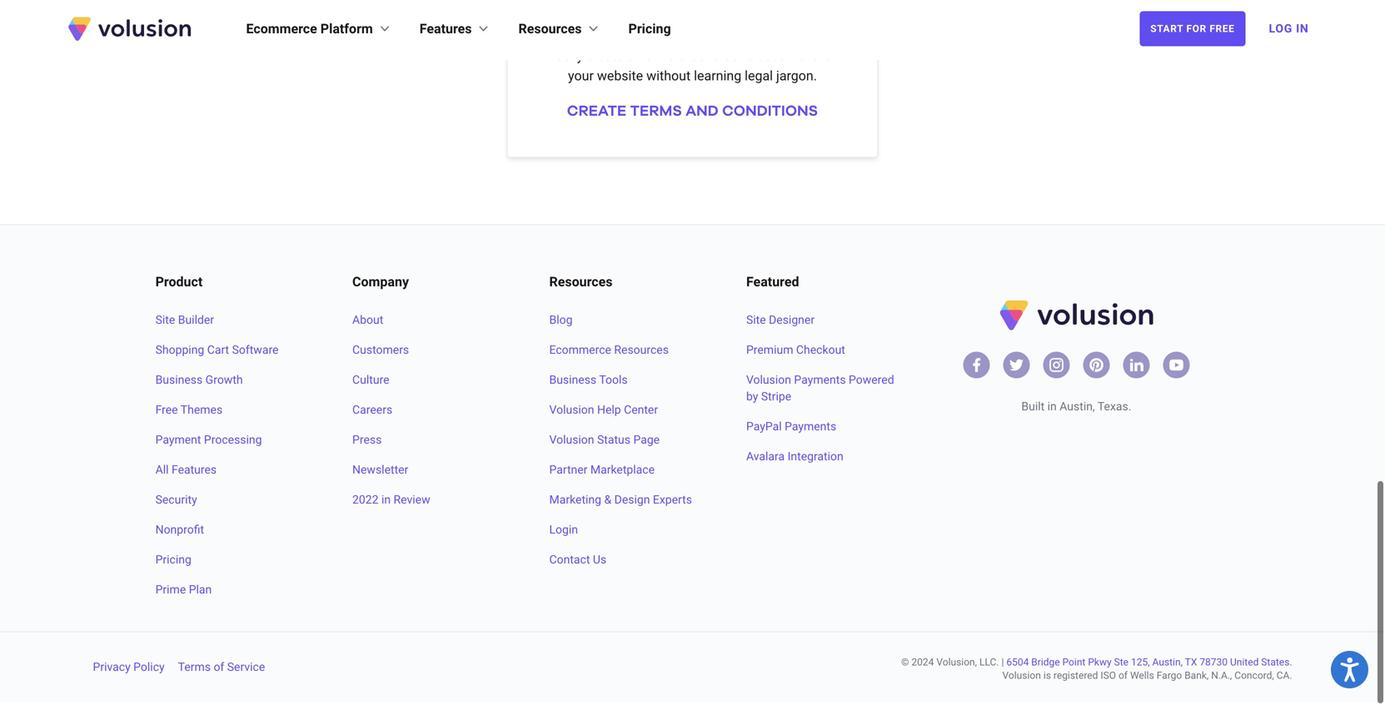 Task type: locate. For each thing, give the bounding box(es) containing it.
resources inside dropdown button
[[519, 24, 582, 40]]

volusion up partner
[[549, 436, 594, 450]]

log
[[1269, 25, 1293, 38]]

for
[[1187, 26, 1207, 37]]

in right built
[[1048, 403, 1057, 416]]

2 business from the left
[[549, 376, 597, 390]]

start for free link
[[1140, 14, 1246, 49]]

business left tools
[[549, 376, 597, 390]]

site designer link
[[746, 315, 903, 331]]

pricing link up prime plan link
[[155, 555, 312, 571]]

facebook image
[[968, 360, 985, 376]]

78730
[[1200, 660, 1228, 671]]

0 vertical spatial resources
[[519, 24, 582, 40]]

125,
[[1131, 660, 1150, 671]]

in for austin,
[[1048, 403, 1057, 416]]

©
[[901, 660, 909, 671]]

2 vertical spatial resources
[[614, 346, 669, 360]]

2 horizontal spatial terms
[[637, 51, 675, 67]]

2 site from the left
[[746, 316, 766, 330]]

site builder link
[[155, 315, 312, 331]]

ecommerce platform button
[[246, 22, 393, 42]]

resources down the blog link at top
[[614, 346, 669, 360]]

business tools
[[549, 376, 628, 390]]

1 vertical spatial &
[[678, 51, 686, 67]]

1 site from the left
[[155, 316, 175, 330]]

1 vertical spatial conditions
[[690, 51, 753, 67]]

payments up integration
[[785, 423, 836, 436]]

in right 2022
[[381, 496, 391, 510]]

cart
[[207, 346, 229, 360]]

free themes link
[[155, 405, 312, 421]]

shopping cart software
[[155, 346, 279, 360]]

ecommerce for ecommerce platform
[[246, 24, 317, 40]]

design
[[614, 496, 650, 510]]

of left 'service'
[[214, 663, 224, 677]]

center
[[624, 406, 658, 420]]

pricing up a
[[629, 24, 671, 40]]

ecommerce resources
[[549, 346, 669, 360]]

built in austin, texas.
[[1022, 403, 1132, 416]]

2 vertical spatial &
[[604, 496, 612, 510]]

0 horizontal spatial pricing
[[155, 556, 191, 570]]

ecommerce inside dropdown button
[[246, 24, 317, 40]]

1 horizontal spatial ecommerce
[[549, 346, 611, 360]]

resources up 'easily'
[[519, 24, 582, 40]]

paypal
[[746, 423, 782, 436]]

1 business from the left
[[155, 376, 203, 390]]

business growth link
[[155, 375, 312, 391]]

austin, up fargo
[[1152, 660, 1183, 671]]

volusion up stripe
[[746, 376, 791, 390]]

privacy
[[93, 663, 131, 677]]

0 vertical spatial features
[[420, 24, 472, 40]]

ca.
[[1277, 673, 1292, 685]]

page
[[633, 436, 660, 450]]

& left design
[[604, 496, 612, 510]]

free themes
[[155, 406, 223, 420]]

terms
[[569, 22, 619, 39], [637, 51, 675, 67], [178, 663, 211, 677]]

&
[[623, 22, 635, 39], [678, 51, 686, 67], [604, 496, 612, 510]]

a
[[627, 51, 634, 67]]

austin, inside © 2024 volusion, llc . | 6504 bridge point pkwy ste 125, austin, tx 78730 united states. volusion is registered iso of wells fargo bank, n.a., concord, ca.
[[1152, 660, 1183, 671]]

1 horizontal spatial site
[[746, 316, 766, 330]]

terms right policy
[[178, 663, 211, 677]]

terms up without
[[637, 51, 675, 67]]

0 horizontal spatial in
[[381, 496, 391, 510]]

in for review
[[381, 496, 391, 510]]

1 vertical spatial in
[[381, 496, 391, 510]]

pricing link up a
[[629, 22, 671, 42]]

volusion,
[[937, 660, 977, 671]]

1 horizontal spatial austin,
[[1152, 660, 1183, 671]]

1 horizontal spatial &
[[623, 22, 635, 39]]

& up without
[[678, 51, 686, 67]]

ecommerce left platform
[[246, 24, 317, 40]]

1 horizontal spatial of
[[1119, 673, 1128, 685]]

volusion
[[746, 376, 791, 390], [549, 406, 594, 420], [549, 436, 594, 450], [1003, 673, 1041, 685]]

0 vertical spatial ecommerce
[[246, 24, 317, 40]]

status
[[597, 436, 631, 450]]

instagram image
[[1048, 360, 1065, 376]]

resources up blog
[[549, 277, 613, 293]]

of
[[214, 663, 224, 677], [1119, 673, 1128, 685]]

1 horizontal spatial pricing link
[[629, 22, 671, 42]]

volusion inside © 2024 volusion, llc . | 6504 bridge point pkwy ste 125, austin, tx 78730 united states. volusion is registered iso of wells fargo bank, n.a., concord, ca.
[[1003, 673, 1041, 685]]

& up a
[[623, 22, 635, 39]]

avalara integration link
[[746, 451, 903, 468]]

nonprofit
[[155, 526, 204, 540]]

paypal payments link
[[746, 421, 903, 438]]

0 vertical spatial austin,
[[1060, 403, 1095, 416]]

payments inside "link"
[[785, 423, 836, 436]]

terms up create
[[569, 22, 619, 39]]

0 horizontal spatial &
[[604, 496, 612, 510]]

volusion for volusion status page
[[549, 436, 594, 450]]

business for product
[[155, 376, 203, 390]]

partner marketplace
[[549, 466, 655, 480]]

review
[[394, 496, 430, 510]]

free
[[155, 406, 178, 420]]

tools
[[599, 376, 628, 390]]

1 horizontal spatial in
[[1048, 403, 1057, 416]]

united
[[1230, 660, 1259, 671]]

designer
[[769, 316, 815, 330]]

create terms and conditions
[[567, 107, 818, 122]]

partner marketplace link
[[549, 465, 706, 481]]

features inside dropdown button
[[420, 24, 472, 40]]

and
[[686, 107, 719, 122]]

|
[[1002, 660, 1004, 671]]

0 vertical spatial payments
[[794, 376, 846, 390]]

business down shopping
[[155, 376, 203, 390]]

ste
[[1114, 660, 1129, 671]]

volusion down 6504
[[1003, 673, 1041, 685]]

start for free
[[1151, 26, 1235, 37]]

payment processing link
[[155, 435, 312, 451]]

terms for terms & conditions generator
[[569, 22, 619, 39]]

0 horizontal spatial ecommerce
[[246, 24, 317, 40]]

0 horizontal spatial austin,
[[1060, 403, 1095, 416]]

1 vertical spatial terms
[[637, 51, 675, 67]]

0 vertical spatial conditions
[[639, 22, 728, 39]]

business for resources
[[549, 376, 597, 390]]

0 horizontal spatial business
[[155, 376, 203, 390]]

processing
[[204, 436, 262, 450]]

marketplace
[[590, 466, 655, 480]]

twitter image
[[1008, 360, 1025, 376]]

payments inside volusion payments powered by stripe
[[794, 376, 846, 390]]

0 vertical spatial &
[[623, 22, 635, 39]]

resources
[[519, 24, 582, 40], [549, 277, 613, 293], [614, 346, 669, 360]]

paypal payments
[[746, 423, 836, 436]]

volusion status page link
[[549, 435, 706, 451]]

volusion status page
[[549, 436, 660, 450]]

privacy policy link
[[93, 662, 165, 679]]

security
[[155, 496, 197, 510]]

1 vertical spatial features
[[172, 466, 217, 480]]

1 vertical spatial ecommerce
[[549, 346, 611, 360]]

volusion inside volusion payments powered by stripe
[[746, 376, 791, 390]]

2022 in review link
[[352, 495, 509, 511]]

austin,
[[1060, 403, 1095, 416], [1152, 660, 1183, 671]]

1 horizontal spatial terms
[[569, 22, 619, 39]]

site up premium at the right
[[746, 316, 766, 330]]

1 vertical spatial austin,
[[1152, 660, 1183, 671]]

careers link
[[352, 405, 509, 421]]

free
[[1210, 26, 1235, 37]]

0 vertical spatial in
[[1048, 403, 1057, 416]]

conditions up easily create a terms & conditions document for your website without learning legal jargon.
[[639, 22, 728, 39]]

0 horizontal spatial pricing link
[[155, 555, 312, 571]]

conditions up learning
[[690, 51, 753, 67]]

growth
[[205, 376, 243, 390]]

legal
[[745, 71, 773, 87]]

in inside 2022 in review link
[[381, 496, 391, 510]]

jargon.
[[776, 71, 817, 87]]

customers
[[352, 346, 409, 360]]

2 horizontal spatial &
[[678, 51, 686, 67]]

pricing for bottommost pricing link
[[155, 556, 191, 570]]

© 2024 volusion, llc . | 6504 bridge point pkwy ste 125, austin, tx 78730 united states. volusion is registered iso of wells fargo bank, n.a., concord, ca.
[[901, 660, 1292, 685]]

all features link
[[155, 465, 312, 481]]

avalara integration
[[746, 453, 844, 466]]

0 horizontal spatial site
[[155, 316, 175, 330]]

blog link
[[549, 315, 706, 331]]

volusion down business tools
[[549, 406, 594, 420]]

marketing
[[549, 496, 601, 510]]

integration
[[788, 453, 844, 466]]

payments down checkout
[[794, 376, 846, 390]]

2 vertical spatial terms
[[178, 663, 211, 677]]

1 horizontal spatial features
[[420, 24, 472, 40]]

login
[[549, 526, 578, 540]]

pricing up prime
[[155, 556, 191, 570]]

0 vertical spatial terms
[[569, 22, 619, 39]]

1 vertical spatial payments
[[785, 423, 836, 436]]

of down the ste
[[1119, 673, 1128, 685]]

1 vertical spatial resources
[[549, 277, 613, 293]]

ecommerce up business tools
[[549, 346, 611, 360]]

payments for paypal
[[785, 423, 836, 436]]

0 vertical spatial pricing
[[629, 24, 671, 40]]

ecommerce for ecommerce resources
[[549, 346, 611, 360]]

volusion for volusion payments powered by stripe
[[746, 376, 791, 390]]

site for featured
[[746, 316, 766, 330]]

without
[[646, 71, 691, 87]]

customers link
[[352, 345, 509, 361]]

site left builder
[[155, 316, 175, 330]]

resources button
[[519, 22, 602, 42]]

1 vertical spatial pricing link
[[155, 555, 312, 571]]

1 horizontal spatial pricing
[[629, 24, 671, 40]]

1 horizontal spatial business
[[549, 376, 597, 390]]

1 vertical spatial pricing
[[155, 556, 191, 570]]

n.a.,
[[1211, 673, 1232, 685]]

austin, left the texas.
[[1060, 403, 1095, 416]]

in
[[1296, 25, 1309, 38]]

document
[[757, 51, 816, 67]]

create terms and conditions link
[[567, 107, 818, 122]]

0 horizontal spatial terms
[[178, 663, 211, 677]]



Task type: vqa. For each thing, say whether or not it's contained in the screenshot.
Tax Compliance for Ecommerce Sellers image
no



Task type: describe. For each thing, give the bounding box(es) containing it.
powered
[[849, 376, 894, 390]]

log in
[[1269, 25, 1309, 38]]

nonprofit link
[[155, 525, 312, 541]]

contact us link
[[549, 555, 706, 571]]

of inside © 2024 volusion, llc . | 6504 bridge point pkwy ste 125, austin, tx 78730 united states. volusion is registered iso of wells fargo bank, n.a., concord, ca.
[[1119, 673, 1128, 685]]

& inside easily create a terms & conditions document for your website without learning legal jargon.
[[678, 51, 686, 67]]

volusion for volusion help center
[[549, 406, 594, 420]]

start
[[1151, 26, 1184, 37]]

press
[[352, 436, 382, 450]]

business growth
[[155, 376, 243, 390]]

6504
[[1007, 660, 1029, 671]]

volusion payments powered by stripe
[[746, 376, 894, 406]]

& for conditions
[[623, 22, 635, 39]]

0 horizontal spatial of
[[214, 663, 224, 677]]

software
[[232, 346, 279, 360]]

prime plan
[[155, 586, 212, 600]]

create
[[567, 107, 627, 122]]

log in link
[[1259, 13, 1319, 50]]

partner
[[549, 466, 588, 480]]

linkedin image
[[1128, 360, 1145, 376]]

create
[[587, 51, 624, 67]]

6504 bridge point pkwy ste 125, austin, tx 78730 united states. link
[[1007, 660, 1292, 671]]

built
[[1022, 403, 1045, 416]]

press link
[[352, 435, 509, 451]]

bridge
[[1031, 660, 1060, 671]]

checkout
[[796, 346, 845, 360]]

pkwy
[[1088, 660, 1112, 671]]

security link
[[155, 495, 312, 511]]

terms & conditions generator
[[569, 22, 816, 39]]

terms for terms of service
[[178, 663, 211, 677]]

marketing & design experts
[[549, 496, 692, 510]]

careers
[[352, 406, 392, 420]]

0 horizontal spatial features
[[172, 466, 217, 480]]

pricing for top pricing link
[[629, 24, 671, 40]]

builder
[[178, 316, 214, 330]]

terms of service
[[178, 663, 265, 677]]

site builder
[[155, 316, 214, 330]]

policy
[[133, 663, 165, 677]]

by
[[746, 393, 758, 406]]

tx
[[1185, 660, 1197, 671]]

0 vertical spatial pricing link
[[629, 22, 671, 42]]

plan
[[189, 586, 212, 600]]

login link
[[549, 525, 706, 541]]

youtube image
[[1168, 360, 1185, 376]]

conditions inside easily create a terms & conditions document for your website without learning legal jargon.
[[690, 51, 753, 67]]

2022
[[352, 496, 379, 510]]

volusion help center link
[[549, 405, 706, 421]]

premium checkout
[[746, 346, 845, 360]]

service
[[227, 663, 265, 677]]

culture
[[352, 376, 389, 390]]

terms inside easily create a terms & conditions document for your website without learning legal jargon.
[[637, 51, 675, 67]]

is
[[1044, 673, 1051, 685]]

terms of service link
[[178, 662, 265, 679]]

pinterest image
[[1088, 360, 1105, 376]]

avalara
[[746, 453, 785, 466]]

.
[[997, 660, 999, 671]]

& for design
[[604, 496, 612, 510]]

bank,
[[1185, 673, 1209, 685]]

payment processing
[[155, 436, 262, 450]]

site for product
[[155, 316, 175, 330]]

payments for volusion
[[794, 376, 846, 390]]

privacy policy
[[93, 663, 165, 677]]

prime
[[155, 586, 186, 600]]

stripe
[[761, 393, 791, 406]]

all features
[[155, 466, 217, 480]]

open accessibe: accessibility options, statement and help image
[[1341, 658, 1359, 682]]

terms
[[630, 107, 682, 122]]

shopping cart software link
[[155, 345, 312, 361]]

premium checkout link
[[746, 345, 903, 361]]

generator
[[732, 22, 816, 39]]

help
[[597, 406, 621, 420]]

iso
[[1101, 673, 1116, 685]]

for
[[820, 51, 837, 67]]

easily
[[549, 51, 583, 67]]

learning
[[694, 71, 742, 87]]

about link
[[352, 315, 509, 331]]

features button
[[420, 22, 492, 42]]

states.
[[1261, 660, 1292, 671]]

point
[[1063, 660, 1086, 671]]

volusion help center
[[549, 406, 658, 420]]

culture link
[[352, 375, 509, 391]]

texas.
[[1098, 403, 1132, 416]]

ecommerce resources link
[[549, 345, 706, 361]]



